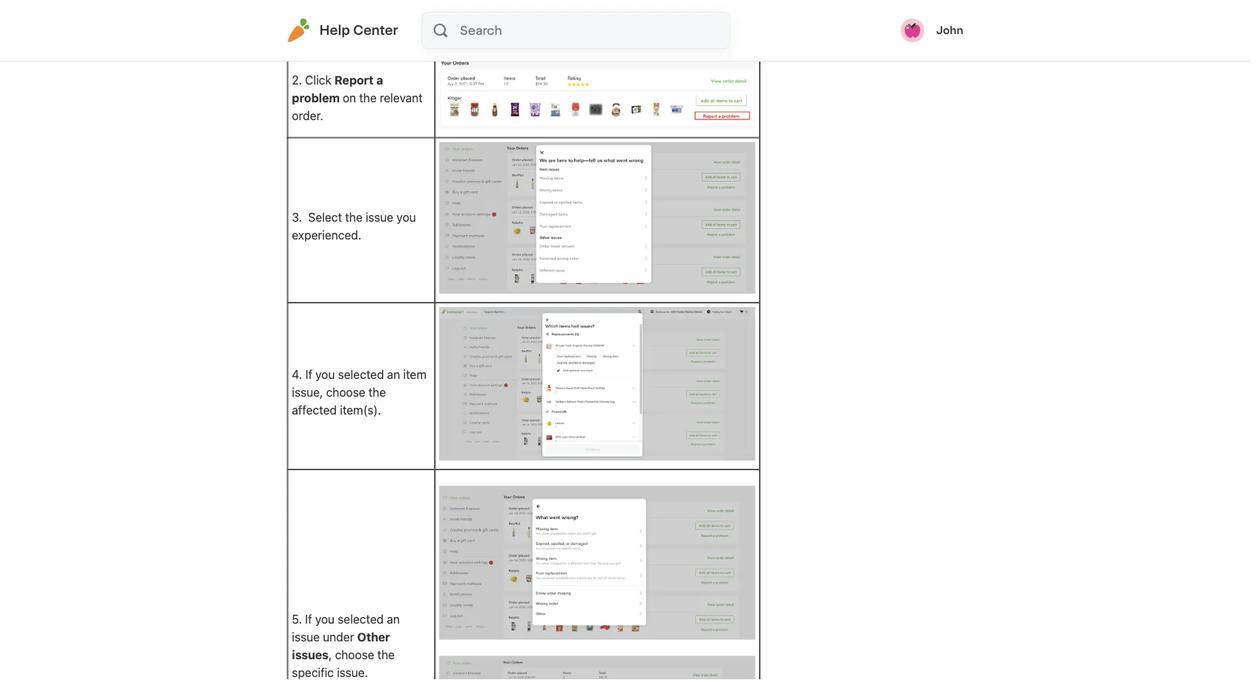 Task type: describe. For each thing, give the bounding box(es) containing it.
if for 4.
[[306, 368, 313, 382]]

you inside select the issue you experienced.
[[397, 210, 416, 224]]

if for 5.
[[305, 613, 312, 627]]

issue.
[[337, 666, 368, 680]]

on the relevant order.
[[292, 91, 423, 123]]

relevant
[[380, 91, 423, 105]]

selected for issue,
[[338, 368, 384, 382]]

select_affected_items_web.png image
[[439, 307, 756, 461]]

choose inside if you selected an item issue, choose the affected item(s).
[[326, 385, 366, 400]]

other
[[357, 631, 390, 645]]

select_specific_issue web_1.png image
[[439, 486, 756, 640]]

a
[[377, 73, 383, 87]]

Search search field
[[459, 13, 730, 48]]

john
[[937, 25, 964, 36]]

you for if you selected an item issue, choose the affected item(s).
[[316, 368, 335, 382]]

issues
[[292, 648, 329, 663]]

web1.png image
[[439, 0, 670, 38]]

2.
[[292, 73, 302, 87]]

3.
[[292, 210, 305, 224]]

select_specific_issue web_2.png image
[[439, 657, 756, 681]]

5.
[[292, 613, 305, 627]]

help center link
[[287, 19, 398, 42]]

you for if you selected an issue under
[[315, 613, 335, 627]]

web2.png image
[[439, 51, 756, 129]]

select_issue_experienced web.png image
[[439, 142, 756, 294]]

specific
[[292, 666, 334, 680]]

under
[[323, 631, 354, 645]]

experienced.
[[292, 228, 362, 242]]

an for if you selected an issue under
[[387, 613, 400, 627]]

issue inside if you selected an issue under
[[292, 631, 320, 645]]

, choose the specific issue.
[[292, 648, 395, 680]]

2. click
[[292, 73, 335, 87]]

the inside select the issue you experienced.
[[345, 210, 363, 224]]



Task type: locate. For each thing, give the bounding box(es) containing it.
you
[[397, 210, 416, 224], [316, 368, 335, 382], [315, 613, 335, 627]]

an inside if you selected an item issue, choose the affected item(s).
[[387, 368, 400, 382]]

2 vertical spatial you
[[315, 613, 335, 627]]

issue right select
[[366, 210, 394, 224]]

if you selected an issue under
[[292, 613, 400, 645]]

the right select
[[345, 210, 363, 224]]

affected
[[292, 403, 337, 417]]

select
[[308, 210, 342, 224]]

help center
[[320, 24, 398, 37]]

report
[[335, 73, 374, 87]]

an inside if you selected an issue under
[[387, 613, 400, 627]]

1 vertical spatial choose
[[335, 648, 374, 663]]

the inside if you selected an item issue, choose the affected item(s).
[[369, 385, 386, 400]]

if inside if you selected an issue under
[[305, 613, 312, 627]]

1 vertical spatial issue
[[292, 631, 320, 645]]

an left item
[[387, 368, 400, 382]]

the inside "on the relevant order."
[[359, 91, 377, 105]]

the up item(s).
[[369, 385, 386, 400]]

if inside if you selected an item issue, choose the affected item(s).
[[306, 368, 313, 382]]

instacart image
[[287, 19, 311, 42]]

item
[[403, 368, 427, 382]]

issue
[[366, 210, 394, 224], [292, 631, 320, 645]]

an
[[387, 368, 400, 382], [387, 613, 400, 627]]

selected up item(s).
[[338, 368, 384, 382]]

1 an from the top
[[387, 368, 400, 382]]

if up issues
[[305, 613, 312, 627]]

other issues
[[292, 631, 390, 663]]

if up the issue,
[[306, 368, 313, 382]]

0 horizontal spatial issue
[[292, 631, 320, 645]]

selected inside if you selected an item issue, choose the affected item(s).
[[338, 368, 384, 382]]

2 an from the top
[[387, 613, 400, 627]]

if
[[306, 368, 313, 382], [305, 613, 312, 627]]

0 vertical spatial selected
[[338, 368, 384, 382]]

4.
[[292, 368, 306, 382]]

issue,
[[292, 385, 323, 400]]

problem
[[292, 91, 340, 105]]

0 vertical spatial choose
[[326, 385, 366, 400]]

the right on
[[359, 91, 377, 105]]

you inside if you selected an issue under
[[315, 613, 335, 627]]

1 vertical spatial if
[[305, 613, 312, 627]]

selected for under
[[338, 613, 384, 627]]

1 if from the top
[[306, 368, 313, 382]]

if you selected an item issue, choose the affected item(s).
[[292, 368, 427, 417]]

selected
[[338, 368, 384, 382], [338, 613, 384, 627]]

issue inside select the issue you experienced.
[[366, 210, 394, 224]]

choose inside , choose the specific issue.
[[335, 648, 374, 663]]

0 vertical spatial you
[[397, 210, 416, 224]]

click
[[305, 73, 332, 87]]

selected up the other
[[338, 613, 384, 627]]

center
[[353, 24, 398, 37]]

1 vertical spatial selected
[[338, 613, 384, 627]]

the
[[359, 91, 377, 105], [345, 210, 363, 224], [369, 385, 386, 400], [378, 648, 395, 663]]

choose up item(s).
[[326, 385, 366, 400]]

1 horizontal spatial issue
[[366, 210, 394, 224]]

1 vertical spatial an
[[387, 613, 400, 627]]

an for if you selected an item issue, choose the affected item(s).
[[387, 368, 400, 382]]

,
[[329, 648, 332, 663]]

1 vertical spatial you
[[316, 368, 335, 382]]

user avatar image
[[901, 19, 925, 42]]

2 selected from the top
[[338, 613, 384, 627]]

you inside if you selected an item issue, choose the affected item(s).
[[316, 368, 335, 382]]

help
[[320, 24, 350, 37]]

the inside , choose the specific issue.
[[378, 648, 395, 663]]

0 vertical spatial if
[[306, 368, 313, 382]]

an up the other
[[387, 613, 400, 627]]

the down the other
[[378, 648, 395, 663]]

john link
[[901, 19, 964, 42]]

0 vertical spatial an
[[387, 368, 400, 382]]

0 vertical spatial issue
[[366, 210, 394, 224]]

choose up issue.
[[335, 648, 374, 663]]

select the issue you experienced.
[[292, 210, 416, 242]]

selected inside if you selected an issue under
[[338, 613, 384, 627]]

choose
[[326, 385, 366, 400], [335, 648, 374, 663]]

order.
[[292, 109, 323, 123]]

item(s).
[[340, 403, 381, 417]]

on
[[343, 91, 356, 105]]

2 if from the top
[[305, 613, 312, 627]]

1 selected from the top
[[338, 368, 384, 382]]

report a problem
[[292, 73, 383, 105]]

issue up issues
[[292, 631, 320, 645]]



Task type: vqa. For each thing, say whether or not it's contained in the screenshot.
Order In Progress
no



